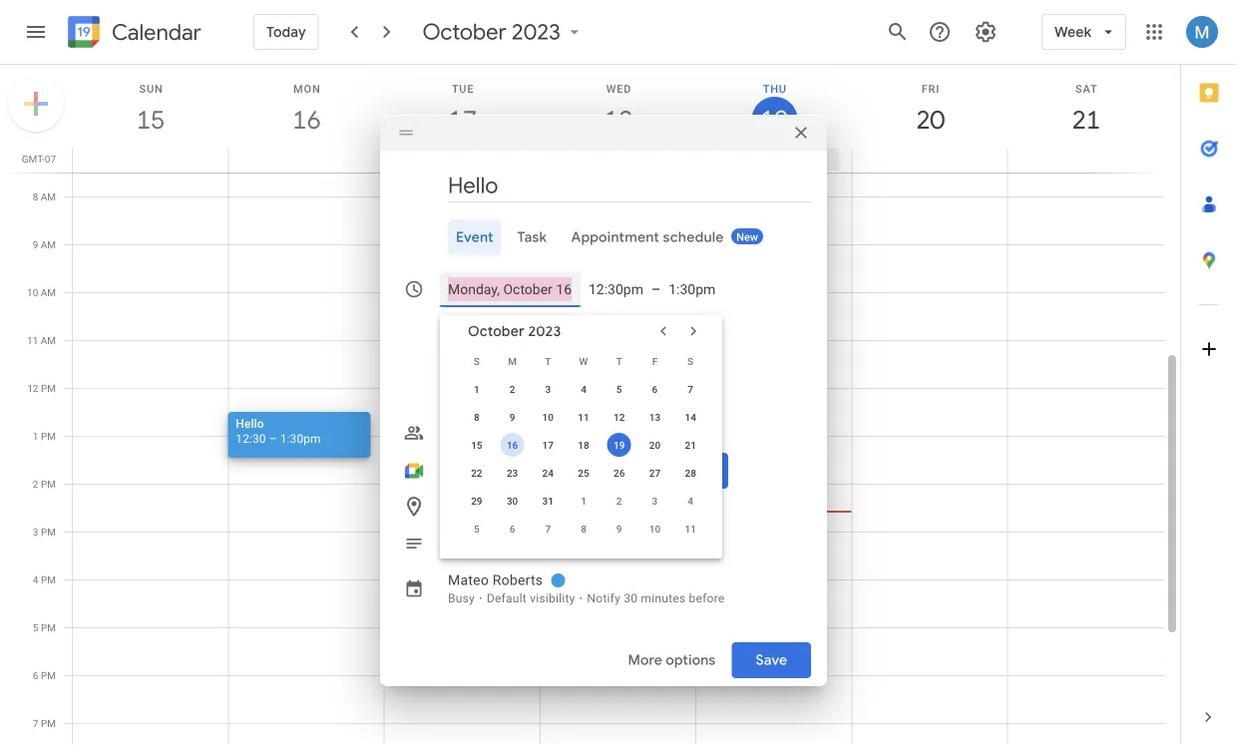 Task type: locate. For each thing, give the bounding box(es) containing it.
november 10 element
[[643, 517, 667, 541]]

4 up 5 pm
[[33, 574, 38, 586]]

default visibility
[[487, 592, 575, 606]]

21 down sat
[[1071, 103, 1100, 136]]

8 down november 1 element
[[581, 523, 587, 535]]

fri
[[922, 82, 940, 95]]

10 inside 'grid'
[[27, 286, 38, 298]]

october 2023 up m
[[468, 322, 561, 340]]

0 vertical spatial 30
[[507, 495, 518, 507]]

12:30
[[236, 432, 266, 446]]

t
[[545, 355, 551, 367], [616, 355, 622, 367]]

november 2 element
[[607, 489, 631, 513]]

3 for november 3 element
[[652, 495, 658, 507]]

20 up "27"
[[649, 439, 661, 451]]

0 vertical spatial 2023
[[512, 18, 561, 46]]

19 up 26
[[614, 439, 625, 451]]

am down 9 am
[[41, 286, 56, 298]]

2 horizontal spatial 9
[[617, 523, 622, 535]]

6 down f
[[652, 383, 658, 395]]

t left f
[[616, 355, 622, 367]]

2 am from the top
[[41, 239, 56, 250]]

october
[[423, 18, 507, 46], [468, 322, 525, 340]]

row down november 1 element
[[459, 515, 709, 543]]

21 down 14
[[685, 439, 696, 451]]

notify 30 minutes before
[[587, 592, 725, 606]]

1 am from the top
[[41, 191, 56, 203]]

0 horizontal spatial t
[[545, 355, 551, 367]]

1 vertical spatial 7
[[545, 523, 551, 535]]

pm up 2 pm
[[41, 430, 56, 442]]

2 horizontal spatial 2
[[617, 495, 622, 507]]

am down "07"
[[41, 191, 56, 203]]

cell down '20' link
[[852, 149, 1008, 173]]

7 row from the top
[[459, 515, 709, 543]]

0 vertical spatial 11
[[27, 334, 38, 346]]

0 vertical spatial 8
[[33, 191, 38, 203]]

18 up 25
[[578, 439, 589, 451]]

november 3 element
[[643, 489, 667, 513]]

m
[[508, 355, 517, 367]]

grid
[[0, 65, 1181, 746]]

2 cell from the left
[[229, 149, 385, 173]]

7 pm
[[33, 718, 56, 730]]

am down 8 am
[[41, 239, 56, 250]]

5 down 29 element at the bottom left
[[474, 523, 480, 535]]

21
[[1071, 103, 1100, 136], [685, 439, 696, 451]]

1 horizontal spatial 30
[[624, 592, 638, 606]]

1 horizontal spatial 5
[[474, 523, 480, 535]]

0 horizontal spatial 3
[[33, 526, 38, 538]]

row up 18 element
[[459, 403, 709, 431]]

2 vertical spatial 2
[[617, 495, 622, 507]]

11
[[27, 334, 38, 346], [578, 411, 589, 423], [685, 523, 696, 535]]

3 am from the top
[[41, 286, 56, 298]]

1 vertical spatial 17
[[542, 439, 554, 451]]

row up november 1 element
[[459, 459, 709, 487]]

4 row from the top
[[459, 431, 709, 459]]

1 horizontal spatial 17
[[542, 439, 554, 451]]

– inside hello 12:30 – 1:30pm
[[269, 432, 277, 446]]

2 up 3 pm at the bottom
[[33, 478, 38, 490]]

1 horizontal spatial 21
[[1071, 103, 1100, 136]]

11 element
[[572, 405, 596, 429]]

1 pm from the top
[[41, 382, 56, 394]]

row group
[[459, 375, 709, 543]]

8 am
[[33, 191, 56, 203]]

1 vertical spatial 2023
[[528, 322, 561, 340]]

0 vertical spatial 10
[[27, 286, 38, 298]]

pm down 2 pm
[[41, 526, 56, 538]]

19 down thu
[[760, 104, 787, 135]]

2 vertical spatial 6
[[33, 670, 38, 682]]

1 horizontal spatial 10
[[542, 411, 554, 423]]

add inside "dropdown button"
[[448, 499, 477, 515]]

1 s from the left
[[474, 355, 480, 367]]

31
[[542, 495, 554, 507]]

pm
[[41, 382, 56, 394], [41, 430, 56, 442], [41, 478, 56, 490], [41, 526, 56, 538], [41, 574, 56, 586], [41, 622, 56, 634], [41, 670, 56, 682], [41, 718, 56, 730]]

0 horizontal spatial –
[[269, 432, 277, 446]]

1
[[724, 153, 731, 167], [474, 383, 480, 395], [33, 430, 38, 442], [581, 495, 587, 507]]

pm for 1 pm
[[41, 430, 56, 442]]

5 up the '12' element
[[617, 383, 622, 395]]

1 vertical spatial 20
[[649, 439, 661, 451]]

find a time button
[[440, 379, 529, 415]]

28
[[685, 467, 696, 479]]

1 pending task row
[[64, 149, 1181, 173]]

am for 11 am
[[41, 334, 56, 346]]

row containing 29
[[459, 487, 709, 515]]

am for 10 am
[[41, 286, 56, 298]]

3 up 10 element
[[545, 383, 551, 395]]

schedule
[[663, 229, 724, 247]]

5 for november 5 element
[[474, 523, 480, 535]]

add down find
[[448, 425, 474, 441]]

11 for 11 am
[[27, 334, 38, 346]]

0 vertical spatial 2
[[510, 383, 515, 395]]

pm down "6 pm"
[[41, 718, 56, 730]]

today
[[266, 23, 306, 41]]

– right 12:30
[[269, 432, 277, 446]]

0 vertical spatial 15
[[135, 103, 164, 136]]

20 down the fri
[[915, 103, 944, 136]]

2 row from the top
[[459, 375, 709, 403]]

pm up 3 pm at the bottom
[[41, 478, 56, 490]]

1 vertical spatial 11
[[578, 411, 589, 423]]

12 element
[[607, 405, 631, 429]]

2 vertical spatial 7
[[33, 718, 38, 730]]

8 up add guests
[[474, 411, 480, 423]]

0 horizontal spatial 30
[[507, 495, 518, 507]]

12 inside october 2023 grid
[[614, 411, 625, 423]]

2 horizontal spatial 8
[[581, 523, 587, 535]]

pm for 4 pm
[[41, 574, 56, 586]]

11 am
[[27, 334, 56, 346]]

add inside dropdown button
[[448, 425, 474, 441]]

1 horizontal spatial 16
[[507, 439, 518, 451]]

0 horizontal spatial 12
[[27, 382, 38, 394]]

13 element
[[643, 405, 667, 429]]

2 horizontal spatial 10
[[649, 523, 661, 535]]

pm down 4 pm on the bottom of the page
[[41, 622, 56, 634]]

0 vertical spatial 6
[[652, 383, 658, 395]]

add for add guests
[[448, 425, 474, 441]]

am for 8 am
[[41, 191, 56, 203]]

9 down november 2 element
[[617, 523, 622, 535]]

2 pm from the top
[[41, 430, 56, 442]]

0 vertical spatial 17
[[447, 103, 476, 136]]

0 horizontal spatial 2
[[33, 478, 38, 490]]

appointment schedule
[[571, 229, 724, 247]]

3 for 3 pm
[[33, 526, 38, 538]]

15 up 22
[[471, 439, 483, 451]]

6 inside november 6 element
[[510, 523, 515, 535]]

default
[[487, 592, 527, 606]]

hello
[[236, 417, 264, 431]]

11 inside "element"
[[685, 523, 696, 535]]

time zone
[[532, 317, 597, 334]]

0 vertical spatial 4
[[581, 383, 587, 395]]

12 up 19, today element
[[614, 411, 625, 423]]

1 vertical spatial 15
[[471, 439, 483, 451]]

15 link
[[128, 97, 174, 143]]

5 row from the top
[[459, 459, 709, 487]]

12 down 11 am on the left of the page
[[27, 382, 38, 394]]

11 up 18 element
[[578, 411, 589, 423]]

november 8 element
[[572, 517, 596, 541]]

2 vertical spatial 4
[[33, 574, 38, 586]]

30 inside 'element'
[[507, 495, 518, 507]]

3 pm
[[33, 526, 56, 538]]

1 left 'pending'
[[724, 153, 731, 167]]

november 11 element
[[679, 517, 703, 541]]

2 vertical spatial 8
[[581, 523, 587, 535]]

4 pm from the top
[[41, 526, 56, 538]]

1 vertical spatial 16
[[507, 439, 518, 451]]

am
[[41, 191, 56, 203], [41, 239, 56, 250], [41, 286, 56, 298], [41, 334, 56, 346]]

1 vertical spatial 21
[[685, 439, 696, 451]]

1 t from the left
[[545, 355, 551, 367]]

1 vertical spatial 18
[[578, 439, 589, 451]]

2 horizontal spatial 6
[[652, 383, 658, 395]]

7 down "6 pm"
[[33, 718, 38, 730]]

7
[[688, 383, 694, 395], [545, 523, 551, 535], [33, 718, 38, 730]]

19
[[760, 104, 787, 135], [614, 439, 625, 451]]

20 inside grid
[[649, 439, 661, 451]]

2 vertical spatial 3
[[33, 526, 38, 538]]

6 row from the top
[[459, 487, 709, 515]]

30 element
[[501, 489, 525, 513]]

all
[[475, 317, 491, 334]]

1 cell from the left
[[73, 149, 229, 173]]

pm up 7 pm
[[41, 670, 56, 682]]

1 pending task
[[724, 153, 803, 167]]

0 horizontal spatial 11
[[27, 334, 38, 346]]

1 down 25 element at the bottom of page
[[581, 495, 587, 507]]

3 down 2 pm
[[33, 526, 38, 538]]

1 horizontal spatial 4
[[581, 383, 587, 395]]

10 down november 3 element
[[649, 523, 661, 535]]

1 inside button
[[724, 153, 731, 167]]

cell down '15' link
[[73, 149, 229, 173]]

1 horizontal spatial 15
[[471, 439, 483, 451]]

9 up guests
[[510, 411, 515, 423]]

10 up 17 'element'
[[542, 411, 554, 423]]

1 vertical spatial add
[[448, 499, 477, 515]]

t right m
[[545, 355, 551, 367]]

2 horizontal spatial 4
[[688, 495, 694, 507]]

11 down the 10 am in the left of the page
[[27, 334, 38, 346]]

12
[[27, 382, 38, 394], [614, 411, 625, 423]]

0 horizontal spatial 7
[[33, 718, 38, 730]]

6 pm from the top
[[41, 622, 56, 634]]

2 down 26 element
[[617, 495, 622, 507]]

row down the 11 element in the left bottom of the page
[[459, 431, 709, 459]]

1 vertical spatial october
[[468, 322, 525, 340]]

14 element
[[679, 405, 703, 429]]

cell down 16 link
[[229, 149, 385, 173]]

7 for 7 pm
[[33, 718, 38, 730]]

pm for 6 pm
[[41, 670, 56, 682]]

0 horizontal spatial 20
[[649, 439, 661, 451]]

cell
[[73, 149, 229, 173], [229, 149, 385, 173], [385, 149, 540, 173], [540, 149, 696, 173], [852, 149, 1008, 173], [1008, 149, 1164, 173]]

0 horizontal spatial 16
[[291, 103, 320, 136]]

s left m
[[474, 355, 480, 367]]

24 element
[[536, 461, 560, 485]]

0 horizontal spatial 19
[[614, 439, 625, 451]]

17 inside 'element'
[[542, 439, 554, 451]]

row containing s
[[459, 347, 709, 375]]

add up november 5 element
[[448, 499, 477, 515]]

18
[[603, 103, 632, 136], [578, 439, 589, 451]]

1 horizontal spatial 3
[[545, 383, 551, 395]]

wed 18
[[603, 82, 632, 136]]

Add title text field
[[448, 171, 811, 201]]

10 inside 'element'
[[649, 523, 661, 535]]

guests
[[477, 425, 521, 441]]

7 down 31 element
[[545, 523, 551, 535]]

0 vertical spatial 18
[[603, 103, 632, 136]]

0 horizontal spatial 6
[[33, 670, 38, 682]]

1 horizontal spatial tab list
[[1182, 65, 1237, 690]]

7 pm from the top
[[41, 670, 56, 682]]

s right f
[[688, 355, 694, 367]]

30 right 'notify'
[[624, 592, 638, 606]]

–
[[652, 281, 661, 298], [269, 432, 277, 446]]

1 vertical spatial 12
[[614, 411, 625, 423]]

28 element
[[679, 461, 703, 485]]

2 add from the top
[[448, 499, 477, 515]]

new element
[[732, 229, 763, 245]]

1 horizontal spatial 8
[[474, 411, 480, 423]]

9 up the 10 am in the left of the page
[[33, 239, 38, 250]]

add
[[448, 425, 474, 441], [448, 499, 477, 515]]

15
[[135, 103, 164, 136], [471, 439, 483, 451]]

2 inside november 2 element
[[617, 495, 622, 507]]

0 horizontal spatial tab list
[[396, 220, 811, 255]]

2 horizontal spatial 7
[[688, 383, 694, 395]]

1 vertical spatial –
[[269, 432, 277, 446]]

0 vertical spatial –
[[652, 281, 661, 298]]

0 horizontal spatial 5
[[33, 622, 38, 634]]

1 vertical spatial 3
[[652, 495, 658, 507]]

4 am from the top
[[41, 334, 56, 346]]

0 horizontal spatial 18
[[578, 439, 589, 451]]

2 vertical spatial 11
[[685, 523, 696, 535]]

1 vertical spatial 2
[[33, 478, 38, 490]]

1 horizontal spatial 7
[[545, 523, 551, 535]]

0 horizontal spatial 10
[[27, 286, 38, 298]]

0 horizontal spatial 9
[[33, 239, 38, 250]]

cell down 21 link
[[1008, 149, 1164, 173]]

task button
[[510, 220, 555, 255]]

roberts
[[493, 572, 543, 589]]

mon
[[294, 82, 321, 95]]

30
[[507, 495, 518, 507], [624, 592, 638, 606]]

0 horizontal spatial 21
[[685, 439, 696, 451]]

6
[[652, 383, 658, 395], [510, 523, 515, 535], [33, 670, 38, 682]]

2 down m
[[510, 383, 515, 395]]

0 horizontal spatial 17
[[447, 103, 476, 136]]

8 pm from the top
[[41, 718, 56, 730]]

cell down 17 'link'
[[385, 149, 540, 173]]

17 up 24
[[542, 439, 554, 451]]

1 horizontal spatial t
[[616, 355, 622, 367]]

1 vertical spatial 6
[[510, 523, 515, 535]]

8
[[33, 191, 38, 203], [474, 411, 480, 423], [581, 523, 587, 535]]

2 vertical spatial 9
[[617, 523, 622, 535]]

18 down the wed
[[603, 103, 632, 136]]

1 vertical spatial 5
[[474, 523, 480, 535]]

s
[[474, 355, 480, 367], [688, 355, 694, 367]]

21 link
[[1064, 97, 1110, 143]]

3 row from the top
[[459, 403, 709, 431]]

– left end time text field
[[652, 281, 661, 298]]

0 vertical spatial 20
[[915, 103, 944, 136]]

16 link
[[284, 97, 330, 143]]

1 for november 1 element
[[581, 495, 587, 507]]

row down zone
[[459, 347, 709, 375]]

1 vertical spatial 19
[[614, 439, 625, 451]]

1 vertical spatial 4
[[688, 495, 694, 507]]

6 up 7 pm
[[33, 670, 38, 682]]

0 vertical spatial 16
[[291, 103, 320, 136]]

3 up november 10 'element'
[[652, 495, 658, 507]]

sun 15
[[135, 82, 164, 136]]

1 vertical spatial 10
[[542, 411, 554, 423]]

10 for november 10 'element'
[[649, 523, 661, 535]]

0 vertical spatial 5
[[617, 383, 622, 395]]

2 vertical spatial 5
[[33, 622, 38, 634]]

october 2023
[[423, 18, 561, 46], [468, 322, 561, 340]]

october 2023 up tue on the left
[[423, 18, 561, 46]]

1 horizontal spatial 19
[[760, 104, 787, 135]]

event
[[456, 229, 494, 247]]

pm for 12 pm
[[41, 382, 56, 394]]

row containing 15
[[459, 431, 709, 459]]

5
[[617, 383, 622, 395], [474, 523, 480, 535], [33, 622, 38, 634]]

1 vertical spatial 9
[[510, 411, 515, 423]]

4 down 28 element
[[688, 495, 694, 507]]

16 element
[[501, 433, 525, 457]]

pm for 7 pm
[[41, 718, 56, 730]]

17
[[447, 103, 476, 136], [542, 439, 554, 451]]

pm up '1 pm'
[[41, 382, 56, 394]]

5 pm
[[33, 622, 56, 634]]

2
[[510, 383, 515, 395], [33, 478, 38, 490], [617, 495, 622, 507]]

16 down mon
[[291, 103, 320, 136]]

october up m
[[468, 322, 525, 340]]

0 vertical spatial 7
[[688, 383, 694, 395]]

task
[[518, 229, 547, 247]]

row down 25 element at the bottom of page
[[459, 487, 709, 515]]

main drawer image
[[24, 20, 48, 44]]

5 pm from the top
[[41, 574, 56, 586]]

7 up 14 element on the right bottom
[[688, 383, 694, 395]]

6 for november 6 element
[[510, 523, 515, 535]]

october up tue on the left
[[423, 18, 507, 46]]

4 up the 11 element in the left bottom of the page
[[581, 383, 587, 395]]

8 down gmt-
[[33, 191, 38, 203]]

30 down '23'
[[507, 495, 518, 507]]

15 down the sun
[[135, 103, 164, 136]]

1 pm
[[33, 430, 56, 442]]

11 down november 4 element
[[685, 523, 696, 535]]

17 down tue on the left
[[447, 103, 476, 136]]

6 down the 30 'element'
[[510, 523, 515, 535]]

tab list
[[1182, 65, 1237, 690], [396, 220, 811, 255]]

pm up 5 pm
[[41, 574, 56, 586]]

november 1 element
[[572, 489, 596, 513]]

row down w
[[459, 375, 709, 403]]

today button
[[253, 8, 319, 56]]

10 up 11 am on the left of the page
[[27, 286, 38, 298]]

2 horizontal spatial 3
[[652, 495, 658, 507]]

1 down 12 pm
[[33, 430, 38, 442]]

sun
[[139, 82, 163, 95]]

7 for november 7 element
[[545, 523, 551, 535]]

1 row from the top
[[459, 347, 709, 375]]

1 add from the top
[[448, 425, 474, 441]]

am up 12 pm
[[41, 334, 56, 346]]

1:30pm
[[280, 432, 321, 446]]

0 horizontal spatial s
[[474, 355, 480, 367]]

0 horizontal spatial 4
[[33, 574, 38, 586]]

0 vertical spatial 9
[[33, 239, 38, 250]]

3 pm from the top
[[41, 478, 56, 490]]

row containing 8
[[459, 403, 709, 431]]

row containing 22
[[459, 459, 709, 487]]

5 cell from the left
[[852, 149, 1008, 173]]

pm for 5 pm
[[41, 622, 56, 634]]

18 inside row
[[578, 439, 589, 451]]

row
[[459, 347, 709, 375], [459, 375, 709, 403], [459, 403, 709, 431], [459, 431, 709, 459], [459, 459, 709, 487], [459, 487, 709, 515], [459, 515, 709, 543]]

cell down 18 link
[[540, 149, 696, 173]]

16 up '23'
[[507, 439, 518, 451]]

5 down 4 pm on the bottom of the page
[[33, 622, 38, 634]]

november 6 element
[[501, 517, 525, 541]]



Task type: vqa. For each thing, say whether or not it's contained in the screenshot.


Task type: describe. For each thing, give the bounding box(es) containing it.
november 9 element
[[607, 517, 631, 541]]

mateo
[[448, 572, 489, 589]]

21 element
[[679, 433, 703, 457]]

visibility
[[530, 592, 575, 606]]

19 inside 19, today element
[[614, 439, 625, 451]]

15 element
[[465, 433, 489, 457]]

add guests
[[448, 425, 521, 441]]

25 element
[[572, 461, 596, 485]]

find a time
[[448, 388, 521, 406]]

23
[[507, 467, 518, 479]]

all day
[[475, 317, 516, 334]]

mon 16
[[291, 82, 321, 136]]

17 element
[[536, 433, 560, 457]]

0 vertical spatial 21
[[1071, 103, 1100, 136]]

sat
[[1076, 82, 1098, 95]]

26 element
[[607, 461, 631, 485]]

1 vertical spatial 30
[[624, 592, 638, 606]]

gmt-
[[22, 153, 45, 165]]

calendar element
[[64, 12, 201, 56]]

pending
[[734, 153, 777, 167]]

1 left a
[[474, 383, 480, 395]]

22
[[471, 467, 483, 479]]

21 inside october 2023 grid
[[685, 439, 696, 451]]

12 for 12 pm
[[27, 382, 38, 394]]

4 for 4 pm
[[33, 574, 38, 586]]

11 for november 11 "element"
[[685, 523, 696, 535]]

tue
[[452, 82, 474, 95]]

before
[[689, 592, 725, 606]]

october 2023 grid
[[459, 347, 709, 543]]

12 pm
[[27, 382, 56, 394]]

row containing 5
[[459, 515, 709, 543]]

1 vertical spatial 8
[[474, 411, 480, 423]]

16 inside mon 16
[[291, 103, 320, 136]]

27
[[649, 467, 661, 479]]

11 for the 11 element in the left bottom of the page
[[578, 411, 589, 423]]

31 element
[[536, 489, 560, 513]]

1 horizontal spatial 20
[[915, 103, 944, 136]]

20 element
[[643, 433, 667, 457]]

12 for 12
[[614, 411, 625, 423]]

22 element
[[465, 461, 489, 485]]

18 link
[[596, 97, 642, 143]]

calendar
[[112, 18, 201, 46]]

0 vertical spatial october
[[423, 18, 507, 46]]

notify
[[587, 592, 621, 606]]

pm for 3 pm
[[41, 526, 56, 538]]

busy
[[448, 592, 475, 606]]

25
[[578, 467, 589, 479]]

row containing 1
[[459, 375, 709, 403]]

new
[[737, 231, 758, 244]]

27 element
[[643, 461, 667, 485]]

8 for the november 8 element
[[581, 523, 587, 535]]

18 element
[[572, 433, 596, 457]]

november 5 element
[[465, 517, 489, 541]]

week button
[[1042, 8, 1127, 56]]

19 cell
[[602, 431, 637, 459]]

october 2023 button
[[415, 18, 593, 46]]

0 vertical spatial october 2023
[[423, 18, 561, 46]]

End time text field
[[669, 277, 717, 301]]

29
[[471, 495, 483, 507]]

wed
[[606, 82, 632, 95]]

2 s from the left
[[688, 355, 694, 367]]

am for 9 am
[[41, 239, 56, 250]]

a
[[480, 388, 488, 406]]

3 cell from the left
[[385, 149, 540, 173]]

tue 17
[[447, 82, 476, 136]]

mateo roberts
[[448, 572, 543, 589]]

16 cell
[[495, 431, 530, 459]]

november 7 element
[[536, 517, 560, 541]]

Start time text field
[[589, 277, 644, 301]]

6 cell from the left
[[1008, 149, 1164, 173]]

1 horizontal spatial 2
[[510, 383, 515, 395]]

0 vertical spatial 3
[[545, 383, 551, 395]]

1 for 1 pm
[[33, 430, 38, 442]]

task
[[780, 153, 803, 167]]

1 horizontal spatial –
[[652, 281, 661, 298]]

pm for 2 pm
[[41, 478, 56, 490]]

20 link
[[908, 97, 954, 143]]

9 for november 9 element
[[617, 523, 622, 535]]

1 pending task button
[[696, 149, 840, 171]]

6 pm
[[33, 670, 56, 682]]

tab list containing event
[[396, 220, 811, 255]]

18 inside wed 18
[[603, 103, 632, 136]]

gmt-07
[[22, 153, 56, 165]]

week
[[1055, 23, 1092, 41]]

minutes
[[641, 592, 686, 606]]

10 element
[[536, 405, 560, 429]]

17 link
[[440, 97, 486, 143]]

calendar heading
[[108, 18, 201, 46]]

time zone button
[[524, 307, 605, 343]]

10 am
[[27, 286, 56, 298]]

fri 20
[[915, 82, 944, 136]]

grid containing 15
[[0, 65, 1181, 746]]

24
[[542, 467, 554, 479]]

9 am
[[33, 239, 56, 250]]

16 inside cell
[[507, 439, 518, 451]]

0 horizontal spatial 15
[[135, 103, 164, 136]]

2 for 2 pm
[[33, 478, 38, 490]]

add button
[[440, 489, 811, 525]]

event button
[[448, 220, 502, 255]]

19, today element
[[607, 433, 631, 457]]

19 link
[[752, 97, 798, 143]]

add for add
[[448, 499, 477, 515]]

4 pm
[[33, 574, 56, 586]]

settings menu image
[[974, 20, 998, 44]]

find
[[448, 388, 476, 406]]

time
[[491, 388, 521, 406]]

thu 19
[[760, 82, 787, 135]]

26
[[614, 467, 625, 479]]

6 for 6 pm
[[33, 670, 38, 682]]

thu
[[763, 82, 787, 95]]

9 for 9 am
[[33, 239, 38, 250]]

4 cell from the left
[[540, 149, 696, 173]]

13
[[649, 411, 661, 423]]

8 for 8 am
[[33, 191, 38, 203]]

appointment
[[571, 229, 660, 247]]

2 for november 2 element
[[617, 495, 622, 507]]

day
[[494, 317, 516, 334]]

10 for 10 element
[[542, 411, 554, 423]]

row group containing 1
[[459, 375, 709, 543]]

add guests button
[[440, 415, 811, 451]]

2 horizontal spatial 5
[[617, 383, 622, 395]]

w
[[579, 355, 588, 367]]

23 element
[[501, 461, 525, 485]]

november 4 element
[[679, 489, 703, 513]]

time
[[532, 317, 564, 334]]

5 for 5 pm
[[33, 622, 38, 634]]

f
[[652, 355, 658, 367]]

sat 21
[[1071, 82, 1100, 136]]

Start date text field
[[448, 277, 573, 301]]

1 horizontal spatial 9
[[510, 411, 515, 423]]

29 element
[[465, 489, 489, 513]]

1 vertical spatial october 2023
[[468, 322, 561, 340]]

2 pm
[[33, 478, 56, 490]]

4 for november 4 element
[[688, 495, 694, 507]]

zone
[[567, 317, 597, 334]]

07
[[45, 153, 56, 165]]

2 t from the left
[[616, 355, 622, 367]]

14
[[685, 411, 696, 423]]

1 for 1 pending task
[[724, 153, 731, 167]]

to element
[[652, 281, 661, 298]]

10 for 10 am
[[27, 286, 38, 298]]

15 inside row
[[471, 439, 483, 451]]

hello 12:30 – 1:30pm
[[236, 417, 321, 446]]



